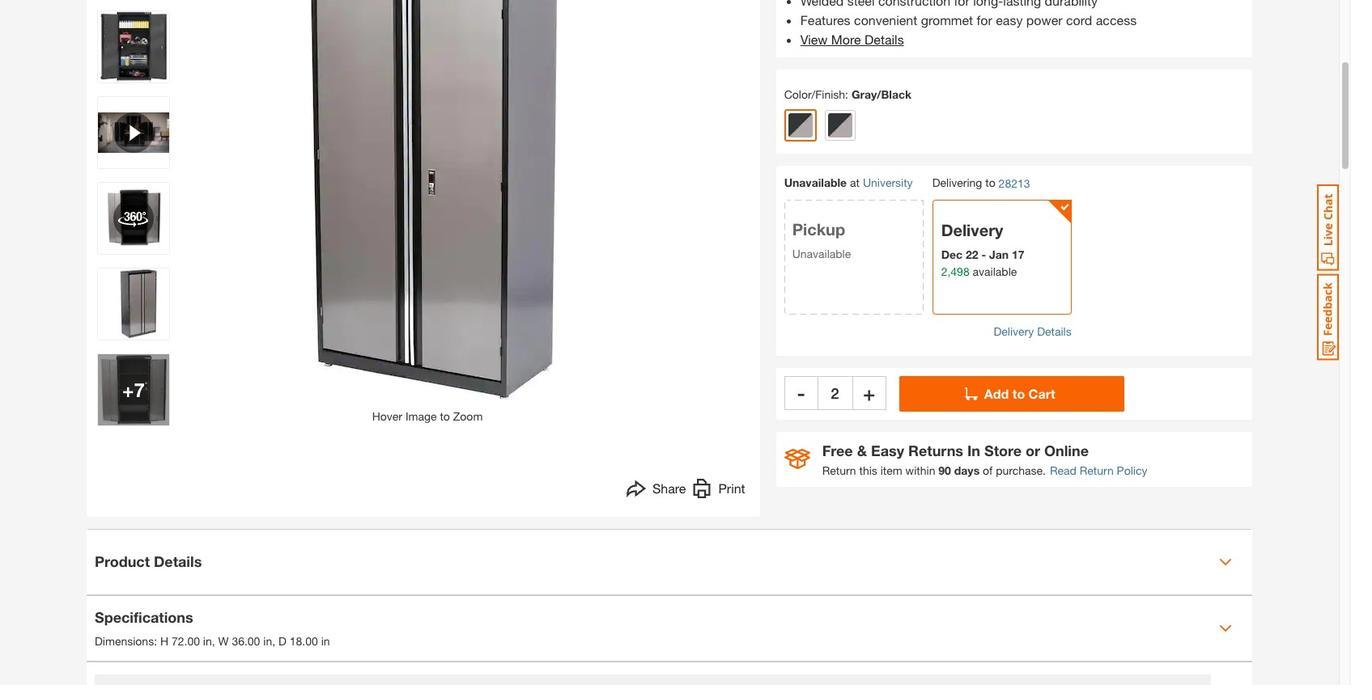 Task type: vqa. For each thing, say whether or not it's contained in the screenshot.
28213
yes



Task type: locate. For each thing, give the bounding box(es) containing it.
1 vertical spatial details
[[1037, 325, 1072, 338]]

delivery up 22
[[941, 221, 1003, 240]]

days
[[954, 464, 980, 478]]

gray/black
[[852, 87, 912, 101]]

to left zoom in the bottom left of the page
[[440, 409, 450, 423]]

2 horizontal spatial to
[[1013, 386, 1025, 401]]

1 horizontal spatial ,
[[272, 635, 275, 649]]

+
[[122, 379, 134, 401], [863, 382, 875, 405]]

hover image to zoom button
[[185, 0, 670, 425]]

to for 28213
[[986, 176, 996, 189]]

,
[[212, 635, 215, 649], [272, 635, 275, 649]]

zoom
[[453, 409, 483, 423]]

, left d
[[272, 635, 275, 649]]

power
[[1026, 12, 1063, 28]]

unavailable left at
[[784, 176, 847, 189]]

1 horizontal spatial in
[[263, 635, 272, 649]]

- right 22
[[982, 248, 986, 261]]

None field
[[818, 376, 852, 410]]

1 vertical spatial caret image
[[1219, 622, 1232, 635]]

in right '18.00'
[[321, 635, 330, 649]]

0 vertical spatial details
[[865, 32, 904, 47]]

delivery
[[941, 221, 1003, 240], [994, 325, 1034, 338]]

details
[[865, 32, 904, 47], [1037, 325, 1072, 338], [154, 553, 202, 571]]

easy
[[871, 442, 904, 460]]

jan
[[989, 248, 1009, 261]]

0 vertical spatial caret image
[[1219, 556, 1232, 569]]

72.00
[[172, 635, 200, 649]]

black/gray image
[[788, 113, 813, 138]]

available
[[973, 265, 1017, 278]]

black gray husky free standing cabinets kf3f361872 h9 40.2 image
[[98, 268, 169, 340]]

delivery inside delivery dec 22 - jan 17 2,498 available
[[941, 221, 1003, 240]]

+ button
[[852, 376, 886, 410]]

product details button
[[87, 530, 1253, 595]]

- up icon
[[797, 382, 805, 405]]

convenient
[[854, 12, 918, 28]]

return
[[822, 464, 856, 478], [1080, 464, 1114, 478]]

1 horizontal spatial return
[[1080, 464, 1114, 478]]

0 horizontal spatial details
[[154, 553, 202, 571]]

-
[[982, 248, 986, 261], [797, 382, 805, 405]]

grommet
[[921, 12, 973, 28]]

- inside delivery dec 22 - jan 17 2,498 available
[[982, 248, 986, 261]]

feedback link image
[[1317, 274, 1339, 361]]

features
[[800, 12, 851, 28]]

0 horizontal spatial -
[[797, 382, 805, 405]]

3 in from the left
[[321, 635, 330, 649]]

black gray husky free standing cabinets kf3f361872 h9 e1.1 image
[[98, 11, 169, 82]]

28213 link
[[999, 175, 1030, 192]]

, left w at the bottom left of page
[[212, 635, 215, 649]]

return right read
[[1080, 464, 1114, 478]]

delivery for delivery details
[[994, 325, 1034, 338]]

to right add
[[1013, 386, 1025, 401]]

2 horizontal spatial details
[[1037, 325, 1072, 338]]

to left 28213
[[986, 176, 996, 189]]

delivering to 28213
[[932, 176, 1030, 190]]

18.00
[[290, 635, 318, 649]]

print
[[719, 481, 745, 496]]

purchase.
[[996, 464, 1046, 478]]

36.00
[[232, 635, 260, 649]]

to
[[986, 176, 996, 189], [1013, 386, 1025, 401], [440, 409, 450, 423]]

0 vertical spatial -
[[982, 248, 986, 261]]

return down "free"
[[822, 464, 856, 478]]

print button
[[693, 479, 745, 502]]

1 vertical spatial delivery
[[994, 325, 1034, 338]]

1 horizontal spatial +
[[863, 382, 875, 405]]

2 caret image from the top
[[1219, 622, 1232, 635]]

to for cart
[[1013, 386, 1025, 401]]

0 horizontal spatial in
[[203, 635, 212, 649]]

delivering
[[932, 176, 982, 189]]

university
[[863, 176, 913, 189]]

0 horizontal spatial ,
[[212, 635, 215, 649]]

this
[[859, 464, 878, 478]]

in left w at the bottom left of page
[[203, 635, 212, 649]]

online
[[1044, 442, 1089, 460]]

item
[[881, 464, 903, 478]]

caret image
[[1219, 556, 1232, 569], [1219, 622, 1232, 635]]

1 horizontal spatial details
[[865, 32, 904, 47]]

1 horizontal spatial -
[[982, 248, 986, 261]]

read return policy link
[[1050, 462, 1148, 479]]

2 return from the left
[[1080, 464, 1114, 478]]

delivery inside button
[[994, 325, 1034, 338]]

details down convenient
[[865, 32, 904, 47]]

details for delivery details
[[1037, 325, 1072, 338]]

details right product
[[154, 553, 202, 571]]

of
[[983, 464, 993, 478]]

gray/black image
[[828, 113, 852, 138]]

1 vertical spatial to
[[1013, 386, 1025, 401]]

0 vertical spatial to
[[986, 176, 996, 189]]

7
[[134, 379, 145, 401]]

0 horizontal spatial +
[[122, 379, 134, 401]]

delivery up add to cart
[[994, 325, 1034, 338]]

specifications dimensions: h 72.00 in , w 36.00 in , d 18.00 in
[[95, 609, 330, 649]]

0 horizontal spatial return
[[822, 464, 856, 478]]

0 vertical spatial unavailable
[[784, 176, 847, 189]]

live chat image
[[1317, 185, 1339, 271]]

dimensions:
[[95, 635, 157, 649]]

2 vertical spatial to
[[440, 409, 450, 423]]

for
[[977, 12, 992, 28]]

details inside features convenient grommet for easy power cord access view more details
[[865, 32, 904, 47]]

:
[[845, 87, 849, 101]]

delivery details button
[[994, 323, 1072, 340]]

+ inside button
[[863, 382, 875, 405]]

hover
[[372, 409, 402, 423]]

product
[[95, 553, 150, 571]]

unavailable down pickup
[[792, 247, 851, 261]]

1 vertical spatial -
[[797, 382, 805, 405]]

2 vertical spatial details
[[154, 553, 202, 571]]

2 horizontal spatial in
[[321, 635, 330, 649]]

1 caret image from the top
[[1219, 556, 1232, 569]]

+ for + 7
[[122, 379, 134, 401]]

to inside delivering to 28213
[[986, 176, 996, 189]]

1 horizontal spatial to
[[986, 176, 996, 189]]

in
[[203, 635, 212, 649], [263, 635, 272, 649], [321, 635, 330, 649]]

0 vertical spatial delivery
[[941, 221, 1003, 240]]

dec
[[941, 248, 963, 261]]

free
[[822, 442, 853, 460]]

in left d
[[263, 635, 272, 649]]

delivery for delivery dec 22 - jan 17 2,498 available
[[941, 221, 1003, 240]]

unavailable
[[784, 176, 847, 189], [792, 247, 851, 261]]

color/finish
[[784, 87, 845, 101]]

details up cart
[[1037, 325, 1072, 338]]

icon image
[[784, 450, 810, 470]]



Task type: describe. For each thing, give the bounding box(es) containing it.
returns
[[908, 442, 964, 460]]

pickup
[[792, 220, 845, 239]]

free & easy returns in store or online return this item within 90 days of purchase. read return policy
[[822, 442, 1148, 478]]

2,498
[[941, 265, 970, 278]]

h
[[160, 635, 168, 649]]

- inside button
[[797, 382, 805, 405]]

&
[[857, 442, 867, 460]]

features convenient grommet for easy power cord access view more details
[[800, 12, 1137, 47]]

+ for +
[[863, 382, 875, 405]]

policy
[[1117, 464, 1148, 478]]

cord
[[1066, 12, 1092, 28]]

at
[[850, 176, 860, 189]]

read
[[1050, 464, 1077, 478]]

17
[[1012, 248, 1025, 261]]

image
[[406, 409, 437, 423]]

pickup unavailable
[[792, 220, 851, 261]]

0 horizontal spatial to
[[440, 409, 450, 423]]

28213
[[999, 176, 1030, 190]]

hover image to zoom
[[372, 409, 483, 423]]

more
[[831, 32, 861, 47]]

product details
[[95, 553, 202, 571]]

1 in from the left
[[203, 635, 212, 649]]

1 return from the left
[[822, 464, 856, 478]]

share
[[653, 481, 686, 496]]

204321513_s01 image
[[98, 183, 169, 254]]

unavailable at university
[[784, 176, 913, 189]]

caret image inside the product details button
[[1219, 556, 1232, 569]]

d
[[279, 635, 286, 649]]

cart
[[1029, 386, 1055, 401]]

share button
[[627, 479, 686, 502]]

view more details link
[[800, 32, 904, 47]]

add to cart button
[[899, 376, 1124, 412]]

22
[[966, 248, 979, 261]]

black gray husky free standing cabinets kf3f361872 h9 1d.3 image
[[98, 354, 169, 425]]

1 , from the left
[[212, 635, 215, 649]]

add to cart
[[984, 386, 1055, 401]]

university button
[[863, 176, 913, 189]]

store
[[985, 442, 1022, 460]]

delivery details
[[994, 325, 1072, 338]]

w
[[218, 635, 229, 649]]

2 in from the left
[[263, 635, 272, 649]]

view
[[800, 32, 828, 47]]

2 , from the left
[[272, 635, 275, 649]]

easy
[[996, 12, 1023, 28]]

access
[[1096, 12, 1137, 28]]

- button
[[784, 376, 818, 410]]

color/finish : gray/black
[[784, 87, 912, 101]]

delivery dec 22 - jan 17 2,498 available
[[941, 221, 1025, 278]]

within
[[906, 464, 935, 478]]

or
[[1026, 442, 1040, 460]]

+ 7
[[122, 379, 145, 401]]

90
[[939, 464, 951, 478]]

specifications
[[95, 609, 193, 627]]

1 vertical spatial unavailable
[[792, 247, 851, 261]]

in
[[968, 442, 980, 460]]

add
[[984, 386, 1009, 401]]

details for product details
[[154, 553, 202, 571]]

5966556512001 image
[[98, 97, 169, 168]]



